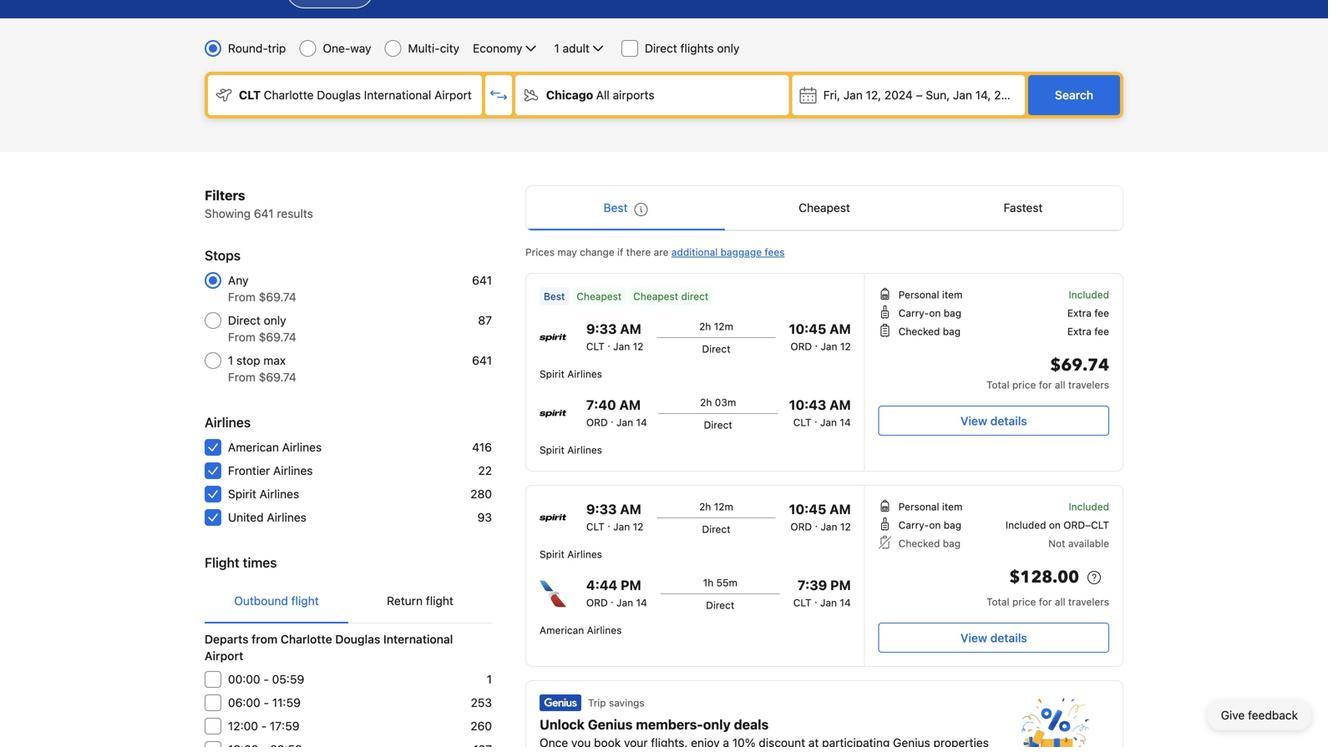 Task type: locate. For each thing, give the bounding box(es) containing it.
0 horizontal spatial 1
[[228, 354, 233, 368]]

1 left stop
[[228, 354, 233, 368]]

1 vertical spatial checked bag
[[899, 538, 961, 550]]

00:00 - 05:59
[[228, 673, 304, 687]]

ord
[[790, 341, 812, 353], [586, 417, 608, 429], [790, 521, 812, 533], [586, 597, 608, 609]]

.
[[607, 337, 610, 349], [815, 337, 818, 349], [611, 413, 614, 425], [814, 413, 817, 425], [607, 518, 610, 530], [815, 518, 818, 530], [611, 594, 614, 606], [814, 594, 817, 606]]

direct
[[681, 291, 709, 302]]

10:45 up 7:39
[[789, 502, 826, 517]]

641 left "results"
[[254, 207, 274, 221]]

pm for 7:39 pm
[[830, 578, 851, 594]]

1 vertical spatial american
[[540, 625, 584, 637]]

. down 7:39
[[814, 594, 817, 606]]

2 item from the top
[[942, 501, 963, 513]]

only right "flights"
[[717, 41, 740, 55]]

1 horizontal spatial 2024
[[994, 88, 1023, 102]]

flight right the outbound
[[291, 594, 319, 608]]

pm inside "7:39 pm clt . jan 14"
[[830, 578, 851, 594]]

spirit airlines up the united airlines
[[228, 487, 299, 501]]

2 details from the top
[[990, 632, 1027, 645]]

0 horizontal spatial pm
[[621, 578, 641, 594]]

1 left adult
[[554, 41, 559, 55]]

from
[[252, 633, 278, 647]]

2 carry-on bag from the top
[[899, 520, 962, 531]]

jan inside '7:40 am ord . jan 14'
[[617, 417, 633, 429]]

2 pm from the left
[[830, 578, 851, 594]]

tab list up departs from charlotte douglas international airport
[[205, 580, 492, 625]]

1 for from the top
[[1039, 379, 1052, 391]]

- for 12:00
[[261, 720, 267, 733]]

1 inside 1 stop max from $69.74
[[228, 354, 233, 368]]

1 vertical spatial travelers
[[1068, 596, 1109, 608]]

1 horizontal spatial pm
[[830, 578, 851, 594]]

2 9:33 am clt . jan 12 from the top
[[586, 502, 644, 533]]

1 vertical spatial all
[[1055, 596, 1066, 608]]

1 vertical spatial checked
[[899, 538, 940, 550]]

0 vertical spatial item
[[942, 289, 963, 301]]

cheapest direct
[[633, 291, 709, 302]]

1 vertical spatial view
[[961, 632, 987, 645]]

genius image
[[540, 695, 581, 712], [540, 695, 581, 712], [1016, 698, 1089, 748]]

2 flight from the left
[[426, 594, 453, 608]]

1 vertical spatial -
[[264, 696, 269, 710]]

airlines up 'frontier airlines'
[[282, 441, 322, 454]]

1 checked bag from the top
[[899, 326, 961, 337]]

3 from from the top
[[228, 370, 256, 384]]

0 vertical spatial view details
[[961, 414, 1027, 428]]

fri,
[[823, 88, 840, 102]]

1 horizontal spatial cheapest
[[633, 291, 678, 302]]

tab list containing outbound flight
[[205, 580, 492, 625]]

9:33 up 7:40
[[586, 321, 617, 337]]

1 vertical spatial 9:33 am clt . jan 12
[[586, 502, 644, 533]]

0 vertical spatial american airlines
[[228, 441, 322, 454]]

jan inside 10:43 am clt . jan 14
[[820, 417, 837, 429]]

1 vertical spatial 12m
[[714, 501, 733, 513]]

deals
[[734, 717, 769, 733]]

feedback
[[1248, 709, 1298, 723]]

1 9:33 from the top
[[586, 321, 617, 337]]

7:39 pm clt . jan 14
[[793, 578, 851, 609]]

airport down city
[[434, 88, 472, 102]]

1 fee from the top
[[1094, 307, 1109, 319]]

details for extra fee
[[990, 414, 1027, 428]]

1 horizontal spatial airport
[[434, 88, 472, 102]]

1 vertical spatial view details
[[961, 632, 1027, 645]]

ord up 7:39
[[790, 521, 812, 533]]

9:33 up the 4:44
[[586, 502, 617, 517]]

1 inside dropdown button
[[554, 41, 559, 55]]

airport down departs on the bottom left of the page
[[205, 649, 243, 663]]

2 vertical spatial 641
[[472, 354, 492, 368]]

direct up 2h 03m
[[702, 343, 731, 355]]

2h 12m down direct
[[699, 321, 733, 332]]

$69.74 inside any from $69.74
[[259, 290, 296, 304]]

clt down "10:43"
[[793, 417, 812, 429]]

clt charlotte douglas international airport
[[239, 88, 472, 102]]

view details button down $69.74 total price for all travelers
[[879, 406, 1109, 436]]

0 vertical spatial extra fee
[[1067, 307, 1109, 319]]

airlines up the 4:44
[[567, 549, 602, 561]]

2 personal from the top
[[899, 501, 939, 513]]

item for extra fee
[[942, 289, 963, 301]]

12,
[[866, 88, 881, 102]]

jan inside "7:39 pm clt . jan 14"
[[820, 597, 837, 609]]

1 details from the top
[[990, 414, 1027, 428]]

view details button down $128.00 region
[[879, 623, 1109, 653]]

0 vertical spatial for
[[1039, 379, 1052, 391]]

253
[[471, 696, 492, 710]]

extra fee
[[1067, 307, 1109, 319], [1067, 326, 1109, 337]]

1 vertical spatial 641
[[472, 274, 492, 287]]

airport
[[434, 88, 472, 102], [205, 649, 243, 663]]

am inside 10:43 am clt . jan 14
[[830, 397, 851, 413]]

not
[[1048, 538, 1065, 550]]

1 vertical spatial best
[[544, 291, 565, 302]]

0 vertical spatial douglas
[[317, 88, 361, 102]]

multi-
[[408, 41, 440, 55]]

direct flights only
[[645, 41, 740, 55]]

all inside $69.74 total price for all travelers
[[1055, 379, 1066, 391]]

cheapest
[[799, 201, 850, 215], [577, 291, 622, 302], [633, 291, 678, 302]]

2 horizontal spatial 1
[[554, 41, 559, 55]]

0 horizontal spatial 2024
[[884, 88, 913, 102]]

0 vertical spatial view details button
[[879, 406, 1109, 436]]

9:33 am clt . jan 12
[[586, 321, 644, 353], [586, 502, 644, 533]]

pm right the 4:44
[[621, 578, 641, 594]]

fees
[[765, 246, 785, 258]]

american airlines up 'frontier airlines'
[[228, 441, 322, 454]]

1 vertical spatial 2h
[[700, 397, 712, 408]]

0 vertical spatial 2h
[[699, 321, 711, 332]]

2 extra from the top
[[1067, 326, 1092, 337]]

airlines down 'frontier airlines'
[[260, 487, 299, 501]]

view details button
[[879, 406, 1109, 436], [879, 623, 1109, 653]]

not available
[[1048, 538, 1109, 550]]

douglas down return flight button
[[335, 633, 380, 647]]

0 vertical spatial 9:33
[[586, 321, 617, 337]]

details down total price for all travelers
[[990, 632, 1027, 645]]

1h 55m
[[703, 577, 738, 589]]

0 vertical spatial extra
[[1067, 307, 1092, 319]]

1 vertical spatial 2h 12m
[[699, 501, 733, 513]]

14 inside 4:44 pm ord . jan 14
[[636, 597, 647, 609]]

1 adult button
[[552, 38, 608, 58]]

1 vertical spatial douglas
[[335, 633, 380, 647]]

fee
[[1094, 307, 1109, 319], [1094, 326, 1109, 337]]

only down any from $69.74
[[264, 314, 286, 327]]

1 vertical spatial carry-on bag
[[899, 520, 962, 531]]

2h down direct
[[699, 321, 711, 332]]

international down multi-
[[364, 88, 431, 102]]

2 fee from the top
[[1094, 326, 1109, 337]]

1 up 253
[[487, 673, 492, 687]]

only left deals
[[703, 717, 731, 733]]

unlock
[[540, 717, 585, 733]]

-
[[264, 673, 269, 687], [264, 696, 269, 710], [261, 720, 267, 733]]

tab list containing best
[[526, 186, 1123, 231]]

$69.74 inside $69.74 total price for all travelers
[[1050, 354, 1109, 377]]

details
[[990, 414, 1027, 428], [990, 632, 1027, 645]]

personal for included on
[[899, 501, 939, 513]]

2h 12m up 1h 55m
[[699, 501, 733, 513]]

ord down the 4:44
[[586, 597, 608, 609]]

2 view details from the top
[[961, 632, 1027, 645]]

10:45
[[789, 321, 826, 337], [789, 502, 826, 517]]

flight right return
[[426, 594, 453, 608]]

1 stop max from $69.74
[[228, 354, 296, 384]]

spirit airlines
[[540, 368, 602, 380], [540, 444, 602, 456], [228, 487, 299, 501], [540, 549, 602, 561]]

for inside $69.74 total price for all travelers
[[1039, 379, 1052, 391]]

0 vertical spatial personal
[[899, 289, 939, 301]]

2 view details button from the top
[[879, 623, 1109, 653]]

0 horizontal spatial american
[[228, 441, 279, 454]]

flight inside outbound flight 'button'
[[291, 594, 319, 608]]

0 vertical spatial 12m
[[714, 321, 733, 332]]

checked for included on
[[899, 538, 940, 550]]

. down 7:40
[[611, 413, 614, 425]]

2 vertical spatial 1
[[487, 673, 492, 687]]

12m down additional baggage fees link
[[714, 321, 733, 332]]

on
[[929, 307, 941, 319], [929, 520, 941, 531], [1049, 520, 1061, 531]]

1 vertical spatial international
[[383, 633, 453, 647]]

1 vertical spatial price
[[1012, 596, 1036, 608]]

1 vertical spatial only
[[264, 314, 286, 327]]

ord up "10:43"
[[790, 341, 812, 353]]

0 vertical spatial 641
[[254, 207, 274, 221]]

14 for 7:39 pm
[[840, 597, 851, 609]]

international down return flight button
[[383, 633, 453, 647]]

fri, jan 12, 2024 – sun, jan 14, 2024
[[823, 88, 1023, 102]]

ord inside 4:44 pm ord . jan 14
[[586, 597, 608, 609]]

0 vertical spatial fee
[[1094, 307, 1109, 319]]

1 from from the top
[[228, 290, 256, 304]]

1 2h 12m from the top
[[699, 321, 733, 332]]

1 horizontal spatial american airlines
[[540, 625, 622, 637]]

0 vertical spatial 10:45
[[789, 321, 826, 337]]

total inside $69.74 total price for all travelers
[[987, 379, 1010, 391]]

flight inside return flight button
[[426, 594, 453, 608]]

2 12m from the top
[[714, 501, 733, 513]]

view details down $128.00 region
[[961, 632, 1027, 645]]

tab list up fees
[[526, 186, 1123, 231]]

jan inside 4:44 pm ord . jan 14
[[617, 597, 633, 609]]

1 vertical spatial charlotte
[[281, 633, 332, 647]]

1 vertical spatial fee
[[1094, 326, 1109, 337]]

1 total from the top
[[987, 379, 1010, 391]]

1 vertical spatial details
[[990, 632, 1027, 645]]

1 vertical spatial 10:45
[[789, 502, 826, 517]]

1 vertical spatial 10:45 am ord . jan 12
[[789, 502, 851, 533]]

0 vertical spatial carry-
[[899, 307, 929, 319]]

0 vertical spatial included
[[1069, 289, 1109, 301]]

1 horizontal spatial 1
[[487, 673, 492, 687]]

1 vertical spatial total
[[987, 596, 1010, 608]]

item
[[942, 289, 963, 301], [942, 501, 963, 513]]

1 view from the top
[[961, 414, 987, 428]]

pm inside 4:44 pm ord . jan 14
[[621, 578, 641, 594]]

$128.00 region
[[879, 565, 1109, 595]]

charlotte right from in the left bottom of the page
[[281, 633, 332, 647]]

showing
[[205, 207, 251, 221]]

charlotte down trip
[[264, 88, 314, 102]]

641 up 87
[[472, 274, 492, 287]]

2h left '03m'
[[700, 397, 712, 408]]

0 vertical spatial only
[[717, 41, 740, 55]]

filters
[[205, 188, 245, 203]]

2 checked from the top
[[899, 538, 940, 550]]

1 vertical spatial extra
[[1067, 326, 1092, 337]]

- left 05:59
[[264, 673, 269, 687]]

ord inside '7:40 am ord . jan 14'
[[586, 417, 608, 429]]

included
[[1069, 289, 1109, 301], [1069, 501, 1109, 513], [1006, 520, 1046, 531]]

12
[[633, 341, 644, 353], [840, 341, 851, 353], [633, 521, 644, 533], [840, 521, 851, 533]]

14 inside '7:40 am ord . jan 14'
[[636, 417, 647, 429]]

charlotte
[[264, 88, 314, 102], [281, 633, 332, 647]]

clt down 7:39
[[793, 597, 812, 609]]

10:45 am ord . jan 12 up "10:43"
[[789, 321, 851, 353]]

- left 17:59
[[261, 720, 267, 733]]

douglas inside departs from charlotte douglas international airport
[[335, 633, 380, 647]]

2 for from the top
[[1039, 596, 1052, 608]]

0 vertical spatial checked bag
[[899, 326, 961, 337]]

carry- for extra fee
[[899, 307, 929, 319]]

12m up 55m
[[714, 501, 733, 513]]

pm
[[621, 578, 641, 594], [830, 578, 851, 594]]

1 vertical spatial tab list
[[205, 580, 492, 625]]

10:45 am ord . jan 12 up 7:39
[[789, 502, 851, 533]]

0 vertical spatial charlotte
[[264, 88, 314, 102]]

best down may
[[544, 291, 565, 302]]

1 item from the top
[[942, 289, 963, 301]]

2 2024 from the left
[[994, 88, 1023, 102]]

1 vertical spatial airport
[[205, 649, 243, 663]]

. up the 4:44
[[607, 518, 610, 530]]

0 horizontal spatial airport
[[205, 649, 243, 663]]

1 for adult
[[554, 41, 559, 55]]

2 view from the top
[[961, 632, 987, 645]]

2 horizontal spatial cheapest
[[799, 201, 850, 215]]

checked
[[899, 326, 940, 337], [899, 538, 940, 550]]

2024 right 14,
[[994, 88, 1023, 102]]

airlines down 7:40
[[567, 444, 602, 456]]

2 vertical spatial from
[[228, 370, 256, 384]]

1 12m from the top
[[714, 321, 733, 332]]

1 view details button from the top
[[879, 406, 1109, 436]]

direct down any from $69.74
[[228, 314, 261, 327]]

14,
[[975, 88, 991, 102]]

$69.74
[[259, 290, 296, 304], [259, 330, 296, 344], [1050, 354, 1109, 377], [259, 370, 296, 384]]

one-way
[[323, 41, 371, 55]]

- for 00:00
[[264, 673, 269, 687]]

trip
[[268, 41, 286, 55]]

10:45 up "10:43"
[[789, 321, 826, 337]]

ord down 7:40
[[586, 417, 608, 429]]

0 vertical spatial -
[[264, 673, 269, 687]]

american airlines down the 4:44
[[540, 625, 622, 637]]

any from $69.74
[[228, 274, 296, 304]]

14 inside "7:39 pm clt . jan 14"
[[840, 597, 851, 609]]

spirit airlines up the 4:44
[[540, 549, 602, 561]]

1 checked from the top
[[899, 326, 940, 337]]

1 all from the top
[[1055, 379, 1066, 391]]

0 vertical spatial best
[[604, 201, 628, 215]]

1 carry- from the top
[[899, 307, 929, 319]]

personal
[[899, 289, 939, 301], [899, 501, 939, 513]]

2 from from the top
[[228, 330, 256, 344]]

1 vertical spatial carry-
[[899, 520, 929, 531]]

0 vertical spatial 2h 12m
[[699, 321, 733, 332]]

1 vertical spatial from
[[228, 330, 256, 344]]

pm right 7:39
[[830, 578, 851, 594]]

international
[[364, 88, 431, 102], [383, 633, 453, 647]]

. up "10:43"
[[815, 337, 818, 349]]

best image
[[634, 203, 648, 216], [634, 203, 648, 216]]

from up stop
[[228, 330, 256, 344]]

1 personal from the top
[[899, 289, 939, 301]]

2 10:45 from the top
[[789, 502, 826, 517]]

0 vertical spatial view
[[961, 414, 987, 428]]

jan
[[844, 88, 863, 102], [953, 88, 972, 102], [613, 341, 630, 353], [821, 341, 837, 353], [617, 417, 633, 429], [820, 417, 837, 429], [613, 521, 630, 533], [821, 521, 837, 533], [617, 597, 633, 609], [820, 597, 837, 609]]

price
[[1012, 379, 1036, 391], [1012, 596, 1036, 608]]

results
[[277, 207, 313, 221]]

available
[[1068, 538, 1109, 550]]

- left 11:59
[[264, 696, 269, 710]]

1 vertical spatial personal
[[899, 501, 939, 513]]

flight
[[205, 555, 239, 571]]

0 vertical spatial 10:45 am ord . jan 12
[[789, 321, 851, 353]]

clt inside "7:39 pm clt . jan 14"
[[793, 597, 812, 609]]

1 price from the top
[[1012, 379, 1036, 391]]

extra
[[1067, 307, 1092, 319], [1067, 326, 1092, 337]]

0 vertical spatial checked
[[899, 326, 940, 337]]

. down the 4:44
[[611, 594, 614, 606]]

2h up 1h
[[699, 501, 711, 513]]

from down "any"
[[228, 290, 256, 304]]

price inside $69.74 total price for all travelers
[[1012, 379, 1036, 391]]

0 vertical spatial total
[[987, 379, 1010, 391]]

are
[[654, 246, 669, 258]]

2 vertical spatial only
[[703, 717, 731, 733]]

1 travelers from the top
[[1068, 379, 1109, 391]]

economy
[[473, 41, 522, 55]]

1 horizontal spatial flight
[[426, 594, 453, 608]]

douglas down one-
[[317, 88, 361, 102]]

all
[[1055, 379, 1066, 391], [1055, 596, 1066, 608]]

. down "10:43"
[[814, 413, 817, 425]]

0 vertical spatial travelers
[[1068, 379, 1109, 391]]

2 carry- from the top
[[899, 520, 929, 531]]

from
[[228, 290, 256, 304], [228, 330, 256, 344], [228, 370, 256, 384]]

12m
[[714, 321, 733, 332], [714, 501, 733, 513]]

best up "if"
[[604, 201, 628, 215]]

douglas
[[317, 88, 361, 102], [335, 633, 380, 647]]

0 vertical spatial 1
[[554, 41, 559, 55]]

from down stop
[[228, 370, 256, 384]]

personal item for extra fee
[[899, 289, 963, 301]]

1 view details from the top
[[961, 414, 1027, 428]]

airlines right frontier
[[273, 464, 313, 478]]

direct down 1h 55m
[[706, 600, 735, 611]]

0 vertical spatial personal item
[[899, 289, 963, 301]]

2 checked bag from the top
[[899, 538, 961, 550]]

1 vertical spatial item
[[942, 501, 963, 513]]

9:33 am clt . jan 12 up the 4:44
[[586, 502, 644, 533]]

0 vertical spatial carry-on bag
[[899, 307, 962, 319]]

0 vertical spatial international
[[364, 88, 431, 102]]

0 vertical spatial price
[[1012, 379, 1036, 391]]

1 personal item from the top
[[899, 289, 963, 301]]

view details down $69.74 total price for all travelers
[[961, 414, 1027, 428]]

2 total from the top
[[987, 596, 1010, 608]]

1 vertical spatial included
[[1069, 501, 1109, 513]]

clt up 7:40
[[586, 341, 605, 353]]

14 for 10:43 am
[[840, 417, 851, 429]]

$69.74 inside direct only from $69.74
[[259, 330, 296, 344]]

1 vertical spatial personal item
[[899, 501, 963, 513]]

0 vertical spatial all
[[1055, 379, 1066, 391]]

1 carry-on bag from the top
[[899, 307, 962, 319]]

0 horizontal spatial flight
[[291, 594, 319, 608]]

direct
[[645, 41, 677, 55], [228, 314, 261, 327], [702, 343, 731, 355], [704, 419, 732, 431], [702, 524, 731, 535], [706, 600, 735, 611]]

details down $69.74 total price for all travelers
[[990, 414, 1027, 428]]

1 vertical spatial for
[[1039, 596, 1052, 608]]

2 personal item from the top
[[899, 501, 963, 513]]

1 flight from the left
[[291, 594, 319, 608]]

spirit airlines down 7:40
[[540, 444, 602, 456]]

direct up 1h 55m
[[702, 524, 731, 535]]

641 down 87
[[472, 354, 492, 368]]

0 vertical spatial from
[[228, 290, 256, 304]]

flight for return flight
[[426, 594, 453, 608]]

14 for 4:44 pm
[[636, 597, 647, 609]]

280
[[470, 487, 492, 501]]

1 vertical spatial view details button
[[879, 623, 1109, 653]]

1h
[[703, 577, 714, 589]]

1 pm from the left
[[621, 578, 641, 594]]

14
[[636, 417, 647, 429], [840, 417, 851, 429], [636, 597, 647, 609], [840, 597, 851, 609]]

return flight button
[[348, 580, 492, 623]]

all
[[596, 88, 610, 102]]

641 for any from $69.74
[[472, 274, 492, 287]]

641 for 1 stop max from $69.74
[[472, 354, 492, 368]]

tab list
[[526, 186, 1123, 231], [205, 580, 492, 625]]

checked bag for extra fee
[[899, 326, 961, 337]]

9:33
[[586, 321, 617, 337], [586, 502, 617, 517]]

personal item for included on
[[899, 501, 963, 513]]

14 inside 10:43 am clt . jan 14
[[840, 417, 851, 429]]

spirit
[[540, 368, 565, 380], [540, 444, 565, 456], [228, 487, 256, 501], [540, 549, 565, 561]]

1 horizontal spatial best
[[604, 201, 628, 215]]

prices may change if there are additional baggage fees
[[525, 246, 785, 258]]

9:33 am clt . jan 12 down cheapest direct
[[586, 321, 644, 353]]

2024 left –
[[884, 88, 913, 102]]

airport inside departs from charlotte douglas international airport
[[205, 649, 243, 663]]

0 horizontal spatial tab list
[[205, 580, 492, 625]]

fastest button
[[924, 186, 1123, 230]]

1 2024 from the left
[[884, 88, 913, 102]]

sun,
[[926, 88, 950, 102]]



Task type: vqa. For each thing, say whether or not it's contained in the screenshot.


Task type: describe. For each thing, give the bounding box(es) containing it.
on for included on
[[929, 520, 941, 531]]

1 horizontal spatial american
[[540, 625, 584, 637]]

direct inside direct only from $69.74
[[228, 314, 261, 327]]

10:43
[[789, 397, 826, 413]]

one-
[[323, 41, 350, 55]]

7:40 am ord . jan 14
[[586, 397, 647, 429]]

. inside '7:40 am ord . jan 14'
[[611, 413, 614, 425]]

clt up the 4:44
[[586, 521, 605, 533]]

may
[[557, 246, 577, 258]]

tab list for departs from charlotte douglas international airport
[[205, 580, 492, 625]]

checked for extra fee
[[899, 326, 940, 337]]

airports
[[613, 88, 655, 102]]

55m
[[716, 577, 738, 589]]

international inside departs from charlotte douglas international airport
[[383, 633, 453, 647]]

adult
[[563, 41, 590, 55]]

4:44
[[586, 578, 617, 594]]

search
[[1055, 88, 1094, 102]]

2 price from the top
[[1012, 596, 1036, 608]]

outbound flight
[[234, 594, 319, 608]]

416
[[472, 441, 492, 454]]

00:00
[[228, 673, 260, 687]]

17:59
[[270, 720, 300, 733]]

flight for outbound flight
[[291, 594, 319, 608]]

view details button for not available
[[879, 623, 1109, 653]]

2 vertical spatial 2h
[[699, 501, 711, 513]]

stops
[[205, 248, 241, 264]]

. inside 4:44 pm ord . jan 14
[[611, 594, 614, 606]]

spirit airlines up 7:40
[[540, 368, 602, 380]]

from inside direct only from $69.74
[[228, 330, 256, 344]]

$69.74 total price for all travelers
[[987, 354, 1109, 391]]

pm for 4:44 pm
[[621, 578, 641, 594]]

best inside button
[[604, 201, 628, 215]]

11:59
[[272, 696, 301, 710]]

260
[[471, 720, 492, 733]]

savings
[[609, 698, 645, 709]]

view for not available
[[961, 632, 987, 645]]

7:39
[[798, 578, 827, 594]]

12 up "7:39 pm clt . jan 14"
[[840, 521, 851, 533]]

2 vertical spatial included
[[1006, 520, 1046, 531]]

airlines down 4:44 pm ord . jan 14
[[587, 625, 622, 637]]

flights
[[680, 41, 714, 55]]

stop
[[237, 354, 260, 368]]

cheapest button
[[725, 186, 924, 230]]

0 horizontal spatial best
[[544, 291, 565, 302]]

details for not available
[[990, 632, 1027, 645]]

1 vertical spatial american airlines
[[540, 625, 622, 637]]

total price for all travelers
[[987, 596, 1109, 608]]

1 extra fee from the top
[[1067, 307, 1109, 319]]

trip savings
[[588, 698, 645, 709]]

from inside 1 stop max from $69.74
[[228, 370, 256, 384]]

1 10:45 am ord . jan 12 from the top
[[789, 321, 851, 353]]

2 9:33 from the top
[[586, 502, 617, 517]]

fri, jan 12, 2024 – sun, jan 14, 2024 button
[[792, 75, 1025, 115]]

from inside any from $69.74
[[228, 290, 256, 304]]

round-
[[228, 41, 268, 55]]

item for included on
[[942, 501, 963, 513]]

2 extra fee from the top
[[1067, 326, 1109, 337]]

fastest
[[1004, 201, 1043, 215]]

0 vertical spatial american
[[228, 441, 279, 454]]

2 travelers from the top
[[1068, 596, 1109, 608]]

return flight
[[387, 594, 453, 608]]

carry- for included on
[[899, 520, 929, 531]]

multi-city
[[408, 41, 459, 55]]

view details button for extra fee
[[879, 406, 1109, 436]]

12 down cheapest direct
[[633, 341, 644, 353]]

there
[[626, 246, 651, 258]]

filters showing 641 results
[[205, 188, 313, 221]]

checked bag for included on
[[899, 538, 961, 550]]

chicago
[[546, 88, 593, 102]]

unlock genius members-only deals
[[540, 717, 769, 733]]

outbound
[[234, 594, 288, 608]]

view details for not available
[[961, 632, 1027, 645]]

641 inside filters showing 641 results
[[254, 207, 274, 221]]

- for 06:00
[[264, 696, 269, 710]]

additional
[[672, 246, 718, 258]]

baggage
[[721, 246, 762, 258]]

airlines up frontier
[[205, 415, 251, 431]]

prices
[[525, 246, 555, 258]]

am inside '7:40 am ord . jan 14'
[[619, 397, 641, 413]]

2 2h 12m from the top
[[699, 501, 733, 513]]

view details for extra fee
[[961, 414, 1027, 428]]

outbound flight button
[[205, 580, 348, 623]]

clt inside 10:43 am clt . jan 14
[[793, 417, 812, 429]]

22
[[478, 464, 492, 478]]

1 9:33 am clt . jan 12 from the top
[[586, 321, 644, 353]]

frontier airlines
[[228, 464, 313, 478]]

0 horizontal spatial american airlines
[[228, 441, 322, 454]]

city
[[440, 41, 459, 55]]

12 up 4:44 pm ord . jan 14
[[633, 521, 644, 533]]

included on ord–clt
[[1006, 520, 1109, 531]]

give feedback
[[1221, 709, 1298, 723]]

charlotte inside departs from charlotte douglas international airport
[[281, 633, 332, 647]]

14 for 7:40 am
[[636, 417, 647, 429]]

ord–clt
[[1064, 520, 1109, 531]]

direct left "flights"
[[645, 41, 677, 55]]

12:00 - 17:59
[[228, 720, 300, 733]]

12 up 10:43 am clt . jan 14
[[840, 341, 851, 353]]

$128.00
[[1009, 566, 1079, 589]]

included for included on
[[1069, 501, 1109, 513]]

2 all from the top
[[1055, 596, 1066, 608]]

any
[[228, 274, 248, 287]]

airlines right united
[[267, 511, 307, 525]]

chicago all airports
[[546, 88, 655, 102]]

0 horizontal spatial cheapest
[[577, 291, 622, 302]]

personal for extra fee
[[899, 289, 939, 301]]

0 vertical spatial airport
[[434, 88, 472, 102]]

06:00
[[228, 696, 260, 710]]

best button
[[526, 186, 725, 230]]

max
[[263, 354, 286, 368]]

flight times
[[205, 555, 277, 571]]

only inside direct only from $69.74
[[264, 314, 286, 327]]

clt down round-
[[239, 88, 261, 102]]

tab list for prices may change if there are
[[526, 186, 1123, 231]]

travelers inside $69.74 total price for all travelers
[[1068, 379, 1109, 391]]

direct down 2h 03m
[[704, 419, 732, 431]]

1 10:45 from the top
[[789, 321, 826, 337]]

03m
[[715, 397, 736, 408]]

change
[[580, 246, 615, 258]]

cheapest inside button
[[799, 201, 850, 215]]

10:43 am clt . jan 14
[[789, 397, 851, 429]]

carry-on bag for extra fee
[[899, 307, 962, 319]]

departs
[[205, 633, 249, 647]]

view for extra fee
[[961, 414, 987, 428]]

–
[[916, 88, 923, 102]]

$69.74 inside 1 stop max from $69.74
[[259, 370, 296, 384]]

1 for stop
[[228, 354, 233, 368]]

give feedback button
[[1208, 701, 1311, 731]]

genius
[[588, 717, 633, 733]]

05:59
[[272, 673, 304, 687]]

airlines up 7:40
[[567, 368, 602, 380]]

. up 7:39
[[815, 518, 818, 530]]

departs from charlotte douglas international airport
[[205, 633, 453, 663]]

1 adult
[[554, 41, 590, 55]]

2 10:45 am ord . jan 12 from the top
[[789, 502, 851, 533]]

round-trip
[[228, 41, 286, 55]]

united airlines
[[228, 511, 307, 525]]

included for extra fee
[[1069, 289, 1109, 301]]

7:40
[[586, 397, 616, 413]]

search button
[[1028, 75, 1120, 115]]

frontier
[[228, 464, 270, 478]]

united
[[228, 511, 264, 525]]

return
[[387, 594, 423, 608]]

on for extra fee
[[929, 307, 941, 319]]

. up 7:40
[[607, 337, 610, 349]]

. inside "7:39 pm clt . jan 14"
[[814, 594, 817, 606]]

carry-on bag for included on
[[899, 520, 962, 531]]

times
[[243, 555, 277, 571]]

. inside 10:43 am clt . jan 14
[[814, 413, 817, 425]]

additional baggage fees link
[[672, 246, 785, 258]]

1 extra from the top
[[1067, 307, 1092, 319]]

way
[[350, 41, 371, 55]]

2h 03m
[[700, 397, 736, 408]]



